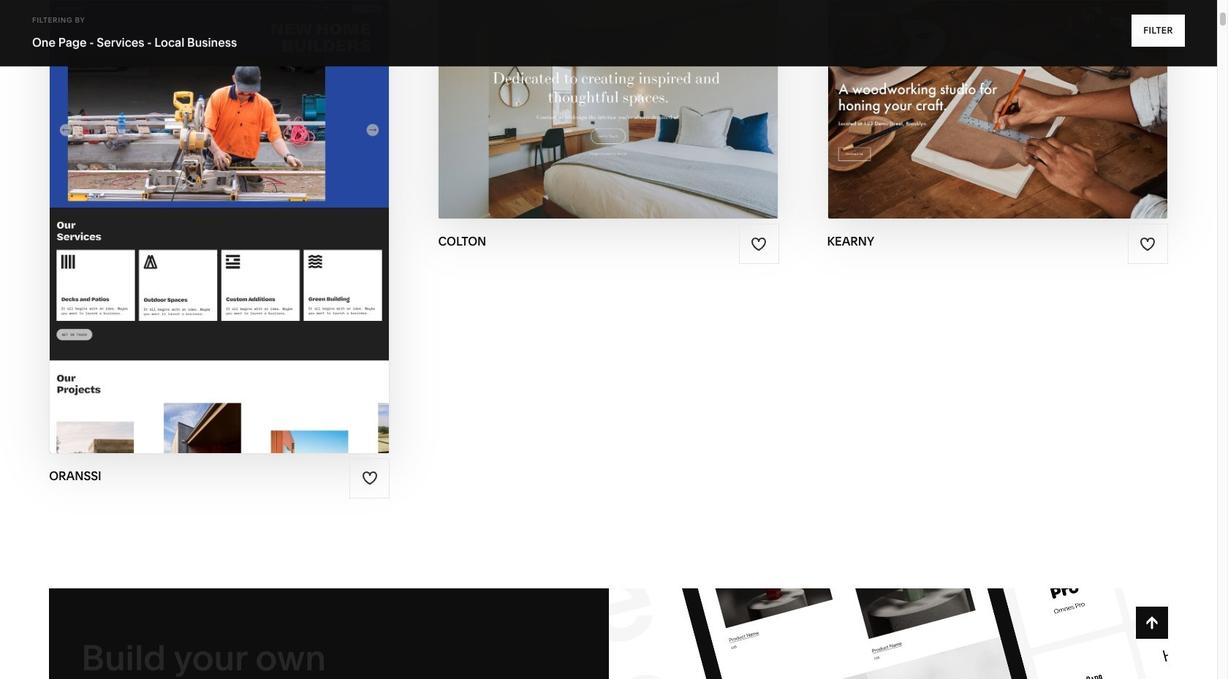 Task type: describe. For each thing, give the bounding box(es) containing it.
preview of building your own template image
[[609, 588, 1168, 679]]

back to top image
[[1144, 615, 1160, 631]]

kearny image
[[828, 1, 1167, 219]]

add colton to your favorites list image
[[751, 236, 767, 252]]

add oranssi to your favorites list image
[[362, 470, 378, 486]]

colton image
[[439, 1, 778, 219]]



Task type: locate. For each thing, give the bounding box(es) containing it.
oranssi image
[[50, 1, 389, 453]]



